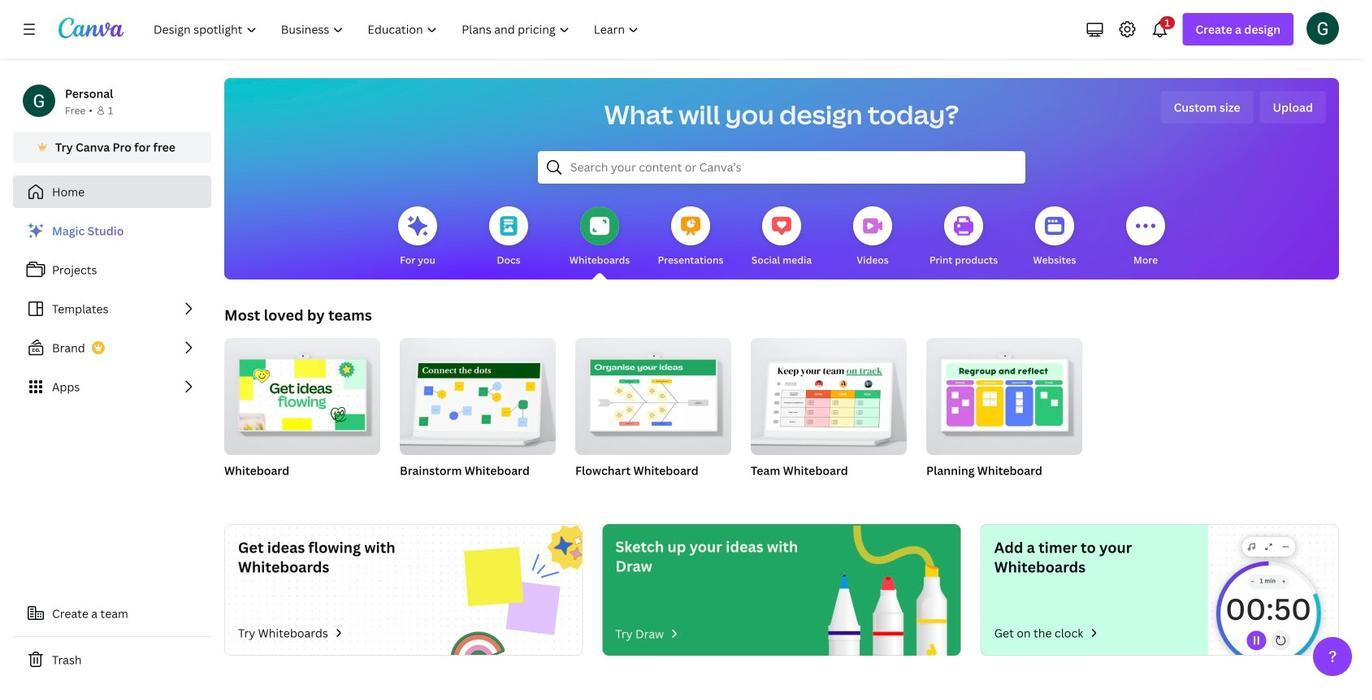Task type: locate. For each thing, give the bounding box(es) containing it.
group
[[224, 332, 381, 499], [224, 332, 381, 455], [400, 332, 556, 499], [400, 332, 556, 455], [576, 332, 732, 499], [576, 332, 732, 455], [751, 332, 907, 499], [751, 332, 907, 455], [927, 338, 1083, 499], [927, 338, 1083, 455]]

list
[[13, 215, 211, 403]]

None search field
[[538, 151, 1026, 184]]



Task type: describe. For each thing, give the bounding box(es) containing it.
Search search field
[[571, 152, 994, 183]]

greg robinson image
[[1307, 12, 1340, 45]]

top level navigation element
[[143, 13, 653, 46]]



Task type: vqa. For each thing, say whether or not it's contained in the screenshot.
right the Flyers
no



